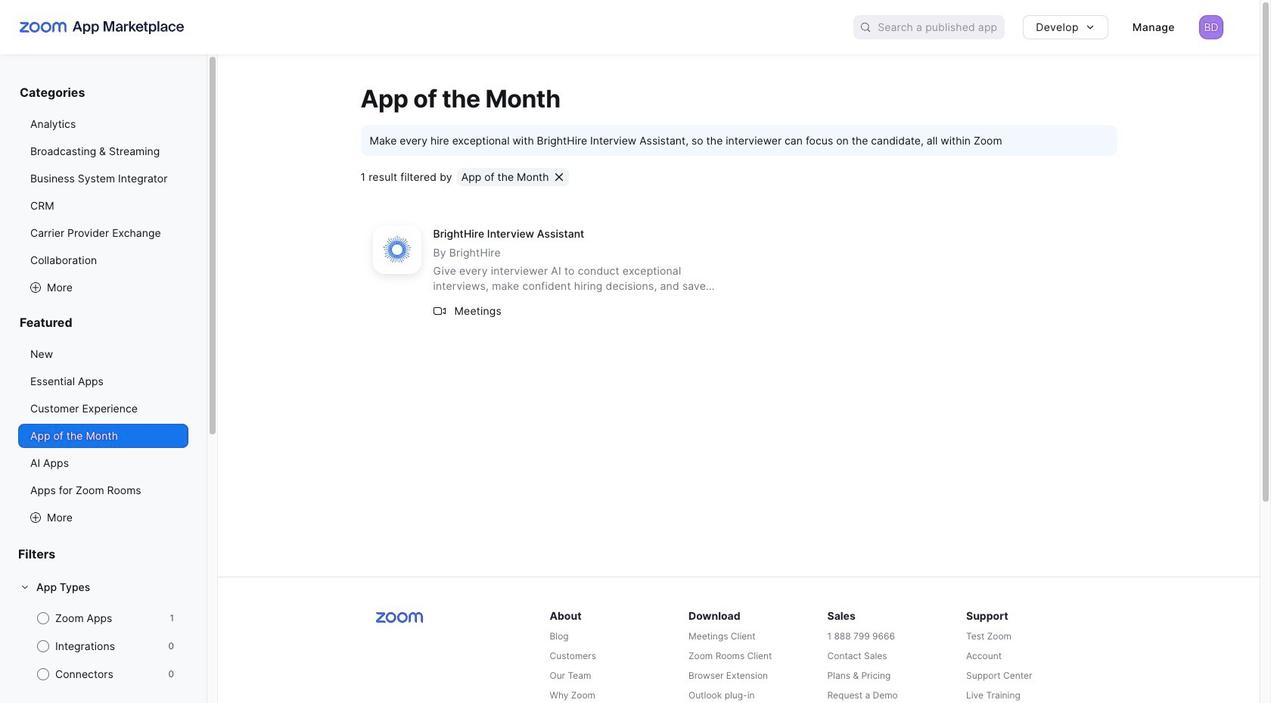 Task type: locate. For each thing, give the bounding box(es) containing it.
banner
[[0, 0, 1260, 54]]

search a published app element
[[854, 15, 1005, 39]]

Search text field
[[878, 16, 1005, 38]]



Task type: vqa. For each thing, say whether or not it's contained in the screenshot.
"learning" to the left
no



Task type: describe. For each thing, give the bounding box(es) containing it.
current user is barb dwyer element
[[1199, 15, 1224, 39]]



